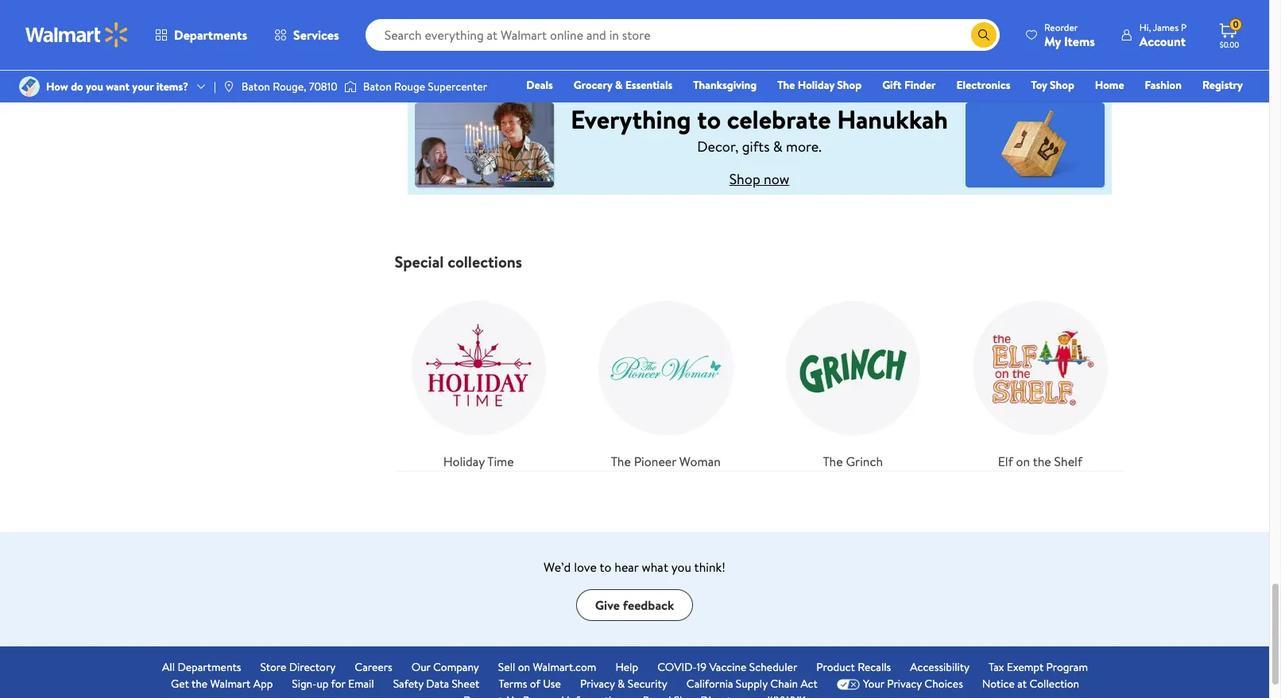 Task type: vqa. For each thing, say whether or not it's contained in the screenshot.
the Connect related to Connect to Pharmacy
no



Task type: describe. For each thing, give the bounding box(es) containing it.
holiday time
[[443, 453, 514, 471]]

accessibility
[[910, 660, 970, 676]]

1 vertical spatial to
[[600, 559, 612, 576]]

tax
[[989, 660, 1004, 676]]

hear
[[615, 559, 639, 576]]

the pioneer woman
[[611, 453, 721, 471]]

sell on walmart.com link
[[498, 660, 597, 677]]

0 vertical spatial the
[[1033, 453, 1051, 471]]

program
[[1047, 660, 1088, 676]]

special
[[395, 251, 444, 272]]

p
[[1181, 20, 1187, 34]]

1 privacy from the left
[[580, 677, 615, 692]]

everything to celebrate hanukkah decor, gifts & more.
[[571, 102, 948, 157]]

security
[[628, 677, 668, 692]]

notice
[[982, 677, 1015, 692]]

act
[[801, 677, 818, 692]]

privacy & security link
[[580, 677, 668, 693]]

items?
[[156, 79, 188, 95]]

sheet
[[452, 677, 480, 692]]

for
[[331, 677, 345, 692]]

all departments
[[162, 660, 241, 676]]

0
[[1233, 18, 1239, 31]]

walmart image
[[25, 22, 129, 48]]

celebrate
[[727, 102, 831, 137]]

toy shop link
[[1024, 76, 1082, 94]]

give feedback
[[595, 597, 674, 614]]

the for the holiday shop
[[778, 77, 795, 93]]

decor,
[[697, 137, 739, 157]]

privacy choices icon image
[[837, 679, 860, 690]]

19
[[697, 660, 707, 676]]

covid-19 vaccine scheduler
[[657, 660, 798, 676]]

feedback
[[623, 597, 674, 614]]

4 product group from the left
[[763, 0, 862, 31]]

shelf
[[1054, 453, 1083, 471]]

your
[[132, 79, 154, 95]]

my
[[1044, 32, 1061, 50]]

to inside everything to celebrate hanukkah decor, gifts & more.
[[697, 102, 721, 137]]

we'd
[[544, 559, 571, 576]]

the pioneer woman link
[[582, 284, 750, 471]]

sell
[[498, 660, 515, 676]]

sign-
[[292, 677, 317, 692]]

 image for how
[[19, 76, 40, 97]]

want
[[106, 79, 130, 95]]

essentials
[[625, 77, 673, 93]]

grinch
[[846, 453, 883, 471]]

woman
[[680, 453, 721, 471]]

what
[[642, 559, 668, 576]]

1 horizontal spatial you
[[672, 559, 692, 576]]

elf on the shelf
[[998, 453, 1083, 471]]

& for security
[[618, 677, 625, 692]]

shop now
[[729, 169, 790, 189]]

departments inside dropdown button
[[174, 26, 247, 44]]

james
[[1153, 20, 1179, 34]]

the for the pioneer woman
[[611, 453, 631, 471]]

walmart.com
[[533, 660, 597, 676]]

time
[[487, 453, 514, 471]]

app
[[253, 677, 273, 692]]

give
[[595, 597, 620, 614]]

email
[[348, 677, 374, 692]]

gifts
[[742, 137, 770, 157]]

70810
[[309, 79, 338, 95]]

registry one debit
[[1121, 77, 1243, 115]]

home link
[[1088, 76, 1132, 94]]

gift finder
[[882, 77, 936, 93]]

toy
[[1031, 77, 1047, 93]]

terms of use
[[499, 677, 561, 692]]

store
[[260, 660, 286, 676]]

reorder
[[1044, 20, 1078, 34]]

2 privacy from the left
[[887, 677, 922, 692]]

our
[[412, 660, 431, 676]]

do
[[71, 79, 83, 95]]

notice at collection
[[982, 677, 1080, 692]]

departments button
[[141, 16, 261, 54]]

baton rouge, 70810
[[242, 79, 338, 95]]

at
[[1018, 677, 1027, 692]]

sell on walmart.com
[[498, 660, 597, 676]]

gift
[[882, 77, 902, 93]]

special collections
[[395, 251, 522, 272]]

careers link
[[355, 660, 393, 677]]

list containing holiday time
[[385, 272, 1134, 471]]

grocery
[[574, 77, 613, 93]]

shop now link
[[729, 169, 790, 189]]

supercenter
[[428, 79, 487, 95]]

vaccine
[[709, 660, 747, 676]]

0 horizontal spatial holiday
[[443, 453, 485, 471]]

recalls
[[858, 660, 891, 676]]

1 vertical spatial departments
[[178, 660, 241, 676]]

all
[[162, 660, 175, 676]]

your
[[863, 677, 885, 692]]

& inside everything to celebrate hanukkah decor, gifts & more.
[[773, 137, 783, 157]]

registry link
[[1196, 76, 1250, 94]]

elf on the shelf link
[[956, 284, 1124, 471]]

the holiday shop
[[778, 77, 862, 93]]



Task type: locate. For each thing, give the bounding box(es) containing it.
0 horizontal spatial  image
[[19, 76, 40, 97]]

california
[[687, 677, 733, 692]]

sign-up for email
[[292, 677, 374, 692]]

now
[[764, 169, 790, 189]]

deals
[[526, 77, 553, 93]]

the down the all departments
[[192, 677, 208, 692]]

product group
[[398, 0, 497, 31], [519, 0, 619, 31], [641, 0, 740, 31], [763, 0, 862, 31], [884, 0, 984, 31]]

the left "grinch"
[[823, 453, 843, 471]]

shop left now
[[729, 169, 760, 189]]

grocery & essentials link
[[567, 76, 680, 94]]

& down help
[[618, 677, 625, 692]]

Search search field
[[365, 19, 1000, 51]]

collection
[[1030, 677, 1080, 692]]

0 vertical spatial &
[[615, 77, 623, 93]]

choices
[[925, 677, 963, 692]]

exempt
[[1007, 660, 1044, 676]]

company
[[433, 660, 479, 676]]

departments up "get the walmart app" link
[[178, 660, 241, 676]]

product group up grocery
[[519, 0, 619, 31]]

baton left rouge,
[[242, 79, 270, 95]]

love
[[574, 559, 597, 576]]

to down thanksgiving "link"
[[697, 102, 721, 137]]

list
[[385, 272, 1134, 471]]

the inside tax exempt program get the walmart app
[[192, 677, 208, 692]]

5 product group from the left
[[884, 0, 984, 31]]

items
[[1064, 32, 1095, 50]]

2 product group from the left
[[519, 0, 619, 31]]

shop left "gift"
[[837, 77, 862, 93]]

you right the what
[[672, 559, 692, 576]]

& right gifts on the top right of page
[[773, 137, 783, 157]]

 image
[[19, 76, 40, 97], [222, 80, 235, 93]]

hi,
[[1140, 20, 1151, 34]]

all departments link
[[162, 660, 241, 677]]

get everything to celebrate hanukkah. shop decor, gifts and more. image
[[407, 77, 1112, 214]]

on for the
[[1016, 453, 1030, 471]]

up
[[317, 677, 329, 692]]

0 horizontal spatial the
[[192, 677, 208, 692]]

0 vertical spatial holiday
[[798, 77, 835, 93]]

careers
[[355, 660, 393, 676]]

|
[[214, 79, 216, 95]]

day
[[1022, 8, 1036, 22]]

sign-up for email link
[[292, 677, 374, 693]]

account
[[1140, 32, 1186, 50]]

services
[[293, 26, 339, 44]]

1 product group from the left
[[398, 0, 497, 31]]

california supply chain act link
[[687, 677, 818, 693]]

you right do
[[86, 79, 103, 95]]

walmart
[[210, 677, 251, 692]]

rouge
[[394, 79, 425, 95]]

safety data sheet link
[[393, 677, 480, 693]]

baton for baton rouge, 70810
[[242, 79, 270, 95]]

to right love
[[600, 559, 612, 576]]

departments
[[174, 26, 247, 44], [178, 660, 241, 676]]

data
[[426, 677, 449, 692]]

departments up |
[[174, 26, 247, 44]]

product recalls
[[817, 660, 891, 676]]

 image
[[344, 79, 357, 95]]

2 baton from the left
[[363, 79, 392, 95]]

think!
[[694, 559, 726, 576]]

3 product group from the left
[[641, 0, 740, 31]]

your privacy choices
[[863, 677, 963, 692]]

1 horizontal spatial the
[[778, 77, 795, 93]]

2 vertical spatial &
[[618, 677, 625, 692]]

0 vertical spatial departments
[[174, 26, 247, 44]]

the for the grinch
[[823, 453, 843, 471]]

1 vertical spatial the
[[192, 677, 208, 692]]

1 baton from the left
[[242, 79, 270, 95]]

0 horizontal spatial to
[[600, 559, 612, 576]]

california supply chain act
[[687, 677, 818, 692]]

0 horizontal spatial shop
[[729, 169, 760, 189]]

the left pioneer
[[611, 453, 631, 471]]

2 horizontal spatial shop
[[1050, 77, 1075, 93]]

Walmart Site-Wide search field
[[365, 19, 1000, 51]]

get
[[171, 677, 189, 692]]

1 horizontal spatial the
[[1033, 453, 1051, 471]]

1 horizontal spatial  image
[[222, 80, 235, 93]]

baton
[[242, 79, 270, 95], [363, 79, 392, 95]]

holiday up the celebrate
[[798, 77, 835, 93]]

0 $0.00
[[1220, 18, 1239, 50]]

fashion link
[[1138, 76, 1189, 94]]

the grinch
[[823, 453, 883, 471]]

1 horizontal spatial on
[[1016, 453, 1030, 471]]

the inside 'link'
[[778, 77, 795, 93]]

collections
[[448, 251, 522, 272]]

the
[[778, 77, 795, 93], [611, 453, 631, 471], [823, 453, 843, 471]]

0 horizontal spatial baton
[[242, 79, 270, 95]]

one debit link
[[1114, 99, 1182, 116]]

one
[[1121, 99, 1145, 115]]

baton rouge supercenter
[[363, 79, 487, 95]]

1 vertical spatial &
[[773, 137, 783, 157]]

0 vertical spatial to
[[697, 102, 721, 137]]

your privacy choices link
[[837, 677, 963, 693]]

how do you want your items?
[[46, 79, 188, 95]]

baton left rouge
[[363, 79, 392, 95]]

help
[[616, 660, 638, 676]]

the grinch link
[[769, 284, 937, 471]]

terms
[[499, 677, 527, 692]]

the inside "link"
[[823, 453, 843, 471]]

our company link
[[412, 660, 479, 677]]

$0.00
[[1220, 39, 1239, 50]]

2 horizontal spatial the
[[823, 453, 843, 471]]

thanksgiving
[[693, 77, 757, 93]]

shop
[[837, 77, 862, 93], [1050, 77, 1075, 93], [729, 169, 760, 189]]

the holiday shop link
[[770, 76, 869, 94]]

1 horizontal spatial baton
[[363, 79, 392, 95]]

more.
[[786, 137, 822, 157]]

on right the sell
[[518, 660, 530, 676]]

privacy & security
[[580, 677, 668, 692]]

grocery & essentials
[[574, 77, 673, 93]]

clear search field text image
[[952, 28, 965, 41]]

holiday inside 'link'
[[798, 77, 835, 93]]

everything
[[571, 102, 691, 137]]

safety data sheet
[[393, 677, 480, 692]]

chain
[[770, 677, 798, 692]]

product group up finder
[[884, 0, 984, 31]]

0 horizontal spatial privacy
[[580, 677, 615, 692]]

elf
[[998, 453, 1013, 471]]

registry
[[1203, 77, 1243, 93]]

you
[[86, 79, 103, 95], [672, 559, 692, 576]]

product group up the holiday shop
[[763, 0, 862, 31]]

safety
[[393, 677, 424, 692]]

directory
[[289, 660, 336, 676]]

covid-19 vaccine scheduler link
[[657, 660, 798, 677]]

1 horizontal spatial shop
[[837, 77, 862, 93]]

rouge,
[[273, 79, 306, 95]]

baton for baton rouge supercenter
[[363, 79, 392, 95]]

0 vertical spatial on
[[1016, 453, 1030, 471]]

1 vertical spatial on
[[518, 660, 530, 676]]

search icon image
[[978, 29, 990, 41]]

get the walmart app link
[[171, 677, 273, 693]]

product group up supercenter
[[398, 0, 497, 31]]

holiday time link
[[395, 284, 563, 471]]

the up the celebrate
[[778, 77, 795, 93]]

privacy right the your
[[887, 677, 922, 692]]

on right elf
[[1016, 453, 1030, 471]]

 image left how on the top of page
[[19, 76, 40, 97]]

1 horizontal spatial to
[[697, 102, 721, 137]]

0 horizontal spatial you
[[86, 79, 103, 95]]

1 vertical spatial you
[[672, 559, 692, 576]]

 image for baton
[[222, 80, 235, 93]]

holiday
[[798, 77, 835, 93], [443, 453, 485, 471]]

use
[[543, 677, 561, 692]]

terms of use link
[[499, 677, 561, 693]]

& right grocery
[[615, 77, 623, 93]]

pioneer
[[634, 453, 676, 471]]

the left shelf
[[1033, 453, 1051, 471]]

privacy left help link
[[580, 677, 615, 692]]

1 vertical spatial holiday
[[443, 453, 485, 471]]

help link
[[616, 660, 638, 677]]

supply
[[736, 677, 768, 692]]

we'd love to hear what you think!
[[544, 559, 726, 576]]

0 horizontal spatial the
[[611, 453, 631, 471]]

holiday left time
[[443, 453, 485, 471]]

shop right toy
[[1050, 77, 1075, 93]]

& for essentials
[[615, 77, 623, 93]]

1 horizontal spatial holiday
[[798, 77, 835, 93]]

debit
[[1148, 99, 1175, 115]]

0 vertical spatial you
[[86, 79, 103, 95]]

privacy
[[580, 677, 615, 692], [887, 677, 922, 692]]

product group up thanksgiving "link"
[[641, 0, 740, 31]]

1 horizontal spatial privacy
[[887, 677, 922, 692]]

on for walmart.com
[[518, 660, 530, 676]]

shop inside 'link'
[[837, 77, 862, 93]]

deals link
[[519, 76, 560, 94]]

product recalls link
[[817, 660, 891, 677]]

 image right |
[[222, 80, 235, 93]]

0 horizontal spatial on
[[518, 660, 530, 676]]



